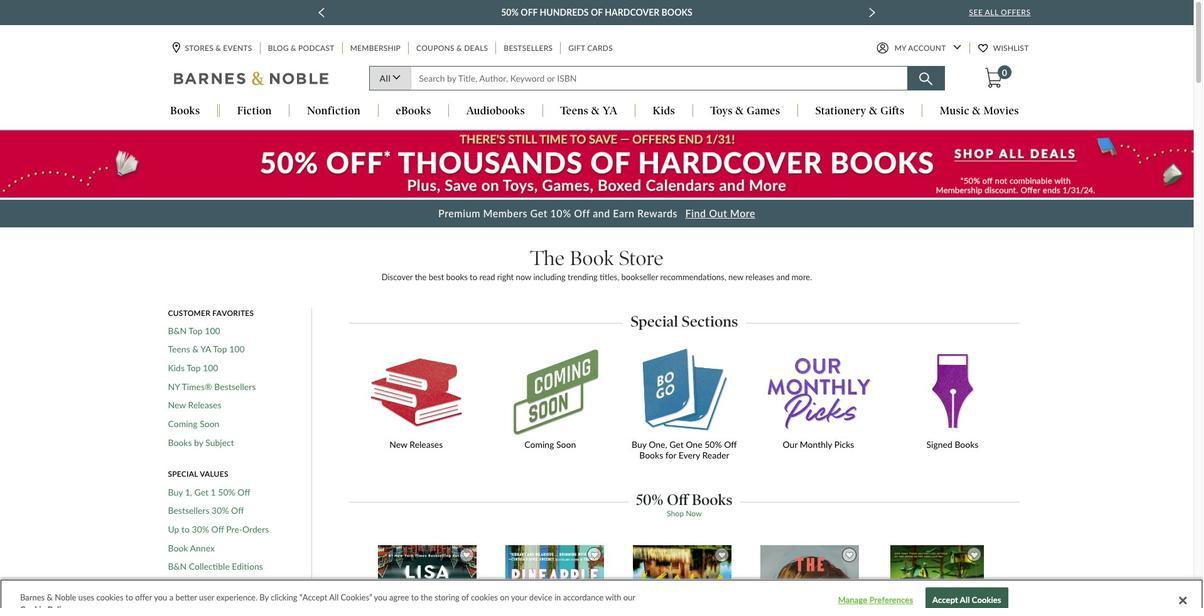 Task type: describe. For each thing, give the bounding box(es) containing it.
see all offers link
[[969, 8, 1031, 17]]

accept all cookies
[[933, 593, 1002, 603]]

offer
[[135, 590, 152, 600]]

favorites
[[213, 308, 254, 318]]

0 vertical spatial coming
[[168, 418, 198, 429]]

and inside the book store discover the best books to read right now including trending titles, bookseller recommendations, new releases and more.
[[777, 272, 790, 282]]

signed
[[927, 439, 953, 450]]

special for special sections
[[631, 312, 678, 330]]

in
[[555, 590, 561, 600]]

membership
[[350, 44, 401, 53]]

1 vertical spatial bestsellers
[[214, 381, 256, 392]]

1 horizontal spatial soon
[[557, 439, 576, 450]]

music
[[940, 105, 970, 117]]

deals inside the book store main content
[[213, 580, 235, 590]]

search image
[[920, 73, 933, 86]]

b&n for b&n collectible editions
[[168, 561, 187, 572]]

picks
[[835, 439, 855, 450]]

agree
[[389, 590, 409, 600]]

of inside privacy alert dialog
[[462, 590, 469, 600]]

books inside 50% off books shop now
[[692, 491, 733, 509]]

teens & ya top 100
[[168, 344, 245, 355]]

0 vertical spatial coupons
[[417, 44, 455, 53]]

manage
[[838, 593, 868, 603]]

our
[[624, 590, 636, 600]]

ya for teens & ya
[[603, 105, 618, 117]]

50% inside buy one, get one 50% off books for every reader
[[705, 439, 722, 450]]

hundreds
[[540, 7, 589, 18]]

ny
[[168, 381, 180, 392]]

books by subject link
[[168, 437, 234, 448]]

none of this is true image
[[377, 545, 477, 608]]

times®
[[182, 381, 212, 392]]

1
[[211, 487, 216, 497]]

blog
[[268, 44, 289, 53]]

device
[[529, 590, 553, 600]]

off right 10%
[[574, 207, 590, 219]]

blog & podcast
[[268, 44, 335, 53]]

bestsellers link
[[503, 42, 554, 54]]

ny times® bestsellers link
[[168, 381, 256, 392]]

gift cards link
[[567, 42, 614, 54]]

our monthly picks icon image
[[752, 348, 886, 436]]

off right 1
[[238, 487, 251, 497]]

fiction
[[237, 105, 272, 117]]

buy 1, get 1 50% off link
[[168, 487, 251, 498]]

& inside privacy alert dialog
[[47, 590, 53, 600]]

toys & games button
[[693, 105, 798, 118]]

nonfiction button
[[290, 105, 378, 118]]

1 vertical spatial 100
[[229, 344, 245, 355]]

premium
[[438, 207, 481, 219]]

accordance
[[563, 590, 604, 600]]

1 horizontal spatial coming soon link
[[483, 348, 618, 469]]

my account button
[[877, 42, 961, 54]]

music & movies button
[[923, 105, 1037, 118]]

top for b&n top 100
[[189, 325, 203, 336]]

up to 30% off pre-orders link
[[168, 524, 269, 535]]

discover
[[382, 272, 413, 282]]

wishlist link
[[978, 42, 1030, 54]]

uses
[[78, 590, 94, 600]]

trending
[[568, 272, 598, 282]]

previous slide / item image
[[318, 8, 325, 18]]

members
[[483, 207, 528, 219]]

barnes & noble uses cookies to offer you a better user experience. by clicking "accept all cookies" you agree to the storing of cookies on your device in accordance with our
[[20, 590, 636, 600]]

better
[[176, 590, 197, 600]]

30% inside bestsellers 30% off link
[[212, 505, 229, 516]]

by
[[260, 590, 269, 600]]

book annex link
[[168, 542, 215, 553]]

bestsellers 30% off link
[[168, 505, 244, 516]]

10%
[[551, 207, 571, 219]]

including
[[534, 272, 566, 282]]

top for kids top 100
[[187, 363, 201, 373]]

the book store discover the best books to read right now including trending titles, bookseller recommendations, new releases and more.
[[382, 246, 812, 282]]

every
[[679, 450, 700, 460]]

one
[[686, 439, 703, 450]]

buy 1, get 1 50% off
[[168, 487, 251, 497]]

manage preferences
[[838, 593, 913, 603]]

the inside the book store discover the best books to read right now including trending titles, bookseller recommendations, new releases and more.
[[415, 272, 427, 282]]

get for 1,
[[194, 487, 209, 497]]

find
[[686, 207, 706, 219]]

0
[[1002, 67, 1008, 78]]

teens & ya
[[560, 105, 618, 117]]

stationery
[[816, 105, 867, 117]]

the rachel incident image
[[760, 545, 860, 608]]

down arrow image
[[953, 45, 961, 50]]

see
[[969, 8, 983, 17]]

ebooks button
[[379, 105, 449, 118]]

cards
[[587, 44, 613, 53]]

right
[[497, 272, 514, 282]]

fiction button
[[220, 105, 289, 118]]

premium members get 10% off and earn rewards find out more
[[438, 207, 756, 219]]

kala: a novel image
[[632, 545, 732, 608]]

books icon image
[[618, 348, 752, 436]]

teens for teens & ya
[[560, 105, 589, 117]]

stores
[[185, 44, 214, 53]]

off left pre-
[[211, 524, 224, 535]]

1 vertical spatial coming
[[525, 439, 554, 450]]

& for teens & ya top 100 link
[[192, 344, 199, 355]]

collectible
[[189, 561, 230, 572]]

preferences
[[870, 593, 913, 603]]

the book store main content
[[0, 130, 1194, 608]]

all right "accept
[[329, 590, 339, 600]]

1 horizontal spatial coupons & deals
[[417, 44, 488, 53]]

100 for kids top 100
[[203, 363, 218, 373]]

accept all cookies button
[[926, 585, 1009, 608]]

pineapple street (gma book club pick) image
[[505, 544, 605, 608]]

games
[[747, 105, 780, 117]]

1 horizontal spatial deals
[[464, 44, 488, 53]]

barnes
[[20, 590, 45, 600]]

all link
[[369, 66, 411, 91]]

toys
[[711, 105, 733, 117]]

titles,
[[600, 272, 619, 282]]

all right see
[[985, 8, 999, 17]]

kids for kids
[[653, 105, 675, 117]]

best
[[429, 272, 444, 282]]

get for members
[[531, 207, 548, 219]]

b&n for b&n top 100
[[168, 325, 187, 336]]

ny times® bestsellers
[[168, 381, 256, 392]]

50% inside 50% off hundreds of hardcover books link
[[501, 7, 519, 18]]

& inside stores & events link
[[216, 44, 221, 53]]

0 horizontal spatial soon
[[200, 418, 219, 429]]

cart image
[[985, 68, 1002, 88]]

our
[[783, 439, 798, 450]]

50% off hundreds of hardcover books link
[[501, 5, 693, 20]]

experience.
[[216, 590, 258, 600]]

50% inside the buy 1, get 1 50% off link
[[218, 487, 235, 497]]

0 horizontal spatial coming soon link
[[168, 418, 219, 429]]

shop now link
[[667, 509, 702, 518]]

logo image
[[174, 71, 329, 89]]

user
[[199, 590, 214, 600]]

editions
[[232, 561, 263, 572]]

signed books link
[[886, 348, 1020, 469]]

values
[[200, 469, 228, 479]]

1 horizontal spatial of
[[591, 7, 603, 18]]

stationery & gifts button
[[798, 105, 922, 118]]

off inside 50% off books shop now
[[667, 491, 688, 509]]

1 vertical spatial new
[[390, 439, 408, 450]]

top inside teens & ya top 100 link
[[213, 344, 227, 355]]



Task type: vqa. For each thing, say whether or not it's contained in the screenshot.
2nd spy from right
no



Task type: locate. For each thing, give the bounding box(es) containing it.
coupons & deals inside the book store main content
[[168, 580, 235, 590]]

bestsellers right times®
[[214, 381, 256, 392]]

0 vertical spatial buy
[[632, 439, 647, 450]]

bestsellers
[[504, 44, 553, 53], [214, 381, 256, 392], [168, 505, 209, 516]]

buy left 1,
[[168, 487, 183, 497]]

accept
[[933, 593, 958, 603]]

coupons
[[417, 44, 455, 53], [168, 580, 202, 590]]

new releases down times®
[[168, 400, 221, 410]]

buy inside buy one, get one 50% off books for every reader
[[632, 439, 647, 450]]

kids for kids top 100
[[168, 363, 185, 373]]

privacy alert dialog
[[0, 577, 1204, 608]]

user image
[[877, 42, 889, 54]]

coming soon down the coming soon icon
[[525, 439, 576, 450]]

bestsellers for bestsellers
[[504, 44, 553, 53]]

to
[[470, 272, 477, 282], [182, 524, 190, 535], [126, 590, 133, 600], [411, 590, 419, 600]]

1 vertical spatial special
[[168, 469, 198, 479]]

storing
[[435, 590, 460, 600]]

1 vertical spatial coming soon
[[525, 439, 576, 450]]

see all offers
[[969, 8, 1031, 17]]

read
[[480, 272, 495, 282]]

& inside music & movies button
[[973, 105, 981, 117]]

0 horizontal spatial book
[[168, 542, 188, 553]]

releases down 'ny times® bestsellers' link
[[188, 400, 221, 410]]

1 horizontal spatial coming soon
[[525, 439, 576, 450]]

top down b&n top 100 link on the left of page
[[213, 344, 227, 355]]

0 vertical spatial kids
[[653, 105, 675, 117]]

kids inside kids button
[[653, 105, 675, 117]]

coming soon icon image
[[483, 348, 618, 436]]

coming down the coming soon icon
[[525, 439, 554, 450]]

1 horizontal spatial kids
[[653, 105, 675, 117]]

account
[[908, 44, 946, 53]]

audiobooks
[[467, 105, 525, 117]]

1 horizontal spatial coming
[[525, 439, 554, 450]]

books inside buy one, get one 50% off books for every reader
[[640, 450, 663, 460]]

1 vertical spatial top
[[213, 344, 227, 355]]

& for teens & ya button
[[592, 105, 600, 117]]

to right agree
[[411, 590, 419, 600]]

teens up kids top 100
[[168, 344, 190, 355]]

1 vertical spatial coupons
[[168, 580, 202, 590]]

top down customer
[[189, 325, 203, 336]]

the left best
[[415, 272, 427, 282]]

wishlist
[[994, 44, 1029, 53]]

0 vertical spatial special
[[631, 312, 678, 330]]

1 horizontal spatial ya
[[603, 105, 618, 117]]

book down up
[[168, 542, 188, 553]]

0 vertical spatial the
[[415, 272, 427, 282]]

the left storing
[[421, 590, 433, 600]]

coupons inside the book store main content
[[168, 580, 202, 590]]

buy one, get one 50% off books for every reader
[[632, 439, 737, 460]]

you left agree
[[374, 590, 387, 600]]

30%
[[212, 505, 229, 516], [192, 524, 209, 535]]

1 vertical spatial new releases
[[390, 439, 443, 450]]

coupons & deals link
[[415, 42, 490, 54]]

special sections
[[631, 312, 738, 330]]

"accept
[[300, 590, 327, 600]]

and
[[593, 207, 610, 219], [777, 272, 790, 282]]

a
[[169, 590, 173, 600]]

kids top 100
[[168, 363, 218, 373]]

now
[[516, 272, 531, 282]]

& inside coupons & deals link
[[457, 44, 462, 53]]

1 horizontal spatial new
[[390, 439, 408, 450]]

buy one, get one 50% off books for every reader link
[[618, 348, 752, 469]]

ya for teens & ya top 100
[[201, 344, 211, 355]]

ya left kids button at the right of the page
[[603, 105, 618, 117]]

0 horizontal spatial special
[[168, 469, 198, 479]]

one,
[[649, 439, 667, 450]]

the
[[530, 246, 565, 270]]

of right storing
[[462, 590, 469, 600]]

new releases link
[[349, 348, 483, 469], [168, 400, 221, 411]]

gift
[[569, 44, 585, 53]]

store
[[619, 246, 664, 270]]

ebooks
[[396, 105, 431, 117]]

1 horizontal spatial special
[[631, 312, 678, 330]]

top inside kids top 100 link
[[187, 363, 201, 373]]

& inside toys & games button
[[736, 105, 744, 117]]

off right one
[[724, 439, 737, 450]]

new releases icon image
[[349, 348, 483, 436]]

our monthly picks
[[783, 439, 855, 450]]

music & movies
[[940, 105, 1019, 117]]

0 vertical spatial book
[[570, 246, 614, 270]]

1 vertical spatial ya
[[201, 344, 211, 355]]

teens & ya button
[[543, 105, 635, 118]]

coupons down collectible
[[168, 580, 202, 590]]

kids inside kids top 100 link
[[168, 363, 185, 373]]

next slide / item image
[[869, 8, 876, 18]]

membership link
[[349, 42, 402, 54]]

new down 'ny'
[[168, 400, 186, 410]]

0 horizontal spatial of
[[462, 590, 469, 600]]

rewards
[[638, 207, 678, 219]]

subject
[[206, 437, 234, 448]]

top inside b&n top 100 link
[[189, 325, 203, 336]]

get left one
[[670, 439, 684, 450]]

get left 1
[[194, 487, 209, 497]]

teens inside the book store main content
[[168, 344, 190, 355]]

ya inside teens & ya top 100 link
[[201, 344, 211, 355]]

1 vertical spatial teens
[[168, 344, 190, 355]]

book inside "link"
[[168, 542, 188, 553]]

off inside buy one, get one 50% off books for every reader
[[724, 439, 737, 450]]

book annex
[[168, 542, 215, 553]]

b&n top 100
[[168, 325, 220, 336]]

book
[[570, 246, 614, 270], [168, 542, 188, 553]]

1 vertical spatial of
[[462, 590, 469, 600]]

and left more.
[[777, 272, 790, 282]]

events
[[223, 44, 252, 53]]

Search by Title, Author, Keyword or ISBN text field
[[411, 66, 908, 91]]

1 horizontal spatial releases
[[410, 439, 443, 450]]

1 vertical spatial releases
[[410, 439, 443, 450]]

0 vertical spatial coupons & deals
[[417, 44, 488, 53]]

bestsellers for bestsellers 30% off
[[168, 505, 209, 516]]

0 horizontal spatial deals
[[213, 580, 235, 590]]

bookseller
[[622, 272, 658, 282]]

stationery & gifts
[[816, 105, 905, 117]]

& inside stationery & gifts button
[[870, 105, 878, 117]]

1 vertical spatial get
[[670, 439, 684, 450]]

2 vertical spatial 100
[[203, 363, 218, 373]]

nonfiction
[[307, 105, 361, 117]]

get for one,
[[670, 439, 684, 450]]

1 horizontal spatial and
[[777, 272, 790, 282]]

0 horizontal spatial ya
[[201, 344, 211, 355]]

toys & games
[[711, 105, 780, 117]]

2 b&n from the top
[[168, 561, 187, 572]]

0 horizontal spatial get
[[194, 487, 209, 497]]

2 vertical spatial top
[[187, 363, 201, 373]]

deals down b&n collectible editions link
[[213, 580, 235, 590]]

of right hundreds
[[591, 7, 603, 18]]

ya
[[603, 105, 618, 117], [201, 344, 211, 355]]

to left offer
[[126, 590, 133, 600]]

new
[[729, 272, 744, 282]]

0 horizontal spatial buy
[[168, 487, 183, 497]]

book inside the book store discover the best books to read right now including trending titles, bookseller recommendations, new releases and more.
[[570, 246, 614, 270]]

1 horizontal spatial 30%
[[212, 505, 229, 516]]

new releases
[[168, 400, 221, 410], [390, 439, 443, 450]]

1 horizontal spatial get
[[531, 207, 548, 219]]

kids up 'ny'
[[168, 363, 185, 373]]

0 vertical spatial 100
[[205, 325, 220, 336]]

50% off thousans of hardcover books, plus, save on toys, games, boxed calendars and more image
[[0, 131, 1194, 197]]

buy for buy one, get one 50% off books for every reader
[[632, 439, 647, 450]]

& for blog & podcast link
[[291, 44, 296, 53]]

2 vertical spatial get
[[194, 487, 209, 497]]

your
[[511, 590, 527, 600]]

for
[[666, 450, 677, 460]]

2 horizontal spatial get
[[670, 439, 684, 450]]

& inside teens & ya top 100 link
[[192, 344, 199, 355]]

new down new releases icon
[[390, 439, 408, 450]]

0 horizontal spatial new releases link
[[168, 400, 221, 411]]

teens for teens & ya top 100
[[168, 344, 190, 355]]

new releases down new releases icon
[[390, 439, 443, 450]]

get left 10%
[[531, 207, 548, 219]]

books
[[446, 272, 468, 282]]

sections
[[682, 312, 738, 330]]

1 vertical spatial soon
[[557, 439, 576, 450]]

0 horizontal spatial bestsellers
[[168, 505, 209, 516]]

cookies left on
[[471, 590, 498, 600]]

1 vertical spatial and
[[777, 272, 790, 282]]

1 horizontal spatial you
[[374, 590, 387, 600]]

0 horizontal spatial coming
[[168, 418, 198, 429]]

0 vertical spatial bestsellers
[[504, 44, 553, 53]]

on
[[500, 590, 509, 600]]

signed books icon image
[[886, 348, 1020, 436]]

& for toys & games button
[[736, 105, 744, 117]]

2 cookies from the left
[[471, 590, 498, 600]]

1 horizontal spatial book
[[570, 246, 614, 270]]

0 vertical spatial teens
[[560, 105, 589, 117]]

1 vertical spatial kids
[[168, 363, 185, 373]]

30% up annex
[[192, 524, 209, 535]]

& for coupons & deals link
[[457, 44, 462, 53]]

1 vertical spatial deals
[[213, 580, 235, 590]]

cookies right "uses"
[[96, 590, 123, 600]]

releases down new releases icon
[[410, 439, 443, 450]]

50% off books shop now
[[636, 491, 733, 518]]

0 button
[[984, 65, 1012, 89]]

bestsellers left gift
[[504, 44, 553, 53]]

1 horizontal spatial cookies
[[471, 590, 498, 600]]

0 vertical spatial get
[[531, 207, 548, 219]]

0 horizontal spatial 30%
[[192, 524, 209, 535]]

b&n down customer
[[168, 325, 187, 336]]

100 up ny times® bestsellers
[[203, 363, 218, 373]]

100
[[205, 325, 220, 336], [229, 344, 245, 355], [203, 363, 218, 373]]

2 horizontal spatial bestsellers
[[504, 44, 553, 53]]

100 for b&n top 100
[[205, 325, 220, 336]]

0 vertical spatial top
[[189, 325, 203, 336]]

movies
[[984, 105, 1019, 117]]

50% off hundreds of hardcover books
[[501, 7, 693, 18]]

the inside privacy alert dialog
[[421, 590, 433, 600]]

special up 1,
[[168, 469, 198, 479]]

to right up
[[182, 524, 190, 535]]

bestsellers down 1,
[[168, 505, 209, 516]]

0 horizontal spatial releases
[[188, 400, 221, 410]]

soon up books by subject
[[200, 418, 219, 429]]

0 horizontal spatial coupons
[[168, 580, 202, 590]]

& inside blog & podcast link
[[291, 44, 296, 53]]

1 horizontal spatial bestsellers
[[214, 381, 256, 392]]

books by subject
[[168, 437, 234, 448]]

1 vertical spatial the
[[421, 590, 433, 600]]

& for stationery & gifts button
[[870, 105, 878, 117]]

0 vertical spatial coming soon
[[168, 418, 219, 429]]

you left a
[[154, 590, 167, 600]]

1,
[[185, 487, 192, 497]]

teens
[[560, 105, 589, 117], [168, 344, 190, 355]]

off left hundreds
[[521, 7, 538, 18]]

all right accept
[[960, 593, 970, 603]]

0 vertical spatial 30%
[[212, 505, 229, 516]]

ya inside teens & ya button
[[603, 105, 618, 117]]

0 vertical spatial soon
[[200, 418, 219, 429]]

1 horizontal spatial new releases link
[[349, 348, 483, 469]]

0 vertical spatial deals
[[464, 44, 488, 53]]

cookies"
[[341, 590, 372, 600]]

coming soon up by
[[168, 418, 219, 429]]

1 horizontal spatial teens
[[560, 105, 589, 117]]

get inside buy one, get one 50% off books for every reader
[[670, 439, 684, 450]]

audiobooks button
[[449, 105, 542, 118]]

0 vertical spatial of
[[591, 7, 603, 18]]

1 horizontal spatial buy
[[632, 439, 647, 450]]

1 vertical spatial b&n
[[168, 561, 187, 572]]

0 vertical spatial ya
[[603, 105, 618, 117]]

100 down the customer favorites
[[205, 325, 220, 336]]

0 horizontal spatial kids
[[168, 363, 185, 373]]

stores & events link
[[172, 42, 254, 54]]

in the lives of puppets (b&n exclusive edition) image
[[890, 544, 985, 608]]

up to 30% off pre-orders
[[168, 524, 269, 535]]

bestsellers 30% off
[[168, 505, 244, 516]]

to left read
[[470, 272, 477, 282]]

book up trending
[[570, 246, 614, 270]]

buy for buy 1, get 1 50% off
[[168, 487, 183, 497]]

books inside button
[[170, 105, 200, 117]]

b&n down book annex "link"
[[168, 561, 187, 572]]

1 b&n from the top
[[168, 325, 187, 336]]

kids down search by title, author, keyword or isbn text field
[[653, 105, 675, 117]]

0 vertical spatial new releases
[[168, 400, 221, 410]]

1 vertical spatial buy
[[168, 487, 183, 497]]

0 vertical spatial releases
[[188, 400, 221, 410]]

ya down b&n top 100 link on the left of page
[[201, 344, 211, 355]]

2 you from the left
[[374, 590, 387, 600]]

pre-
[[226, 524, 242, 535]]

kids
[[653, 105, 675, 117], [168, 363, 185, 373]]

out
[[709, 207, 728, 219]]

off up shop
[[667, 491, 688, 509]]

more
[[730, 207, 756, 219]]

None field
[[411, 66, 908, 91]]

0 vertical spatial new
[[168, 400, 186, 410]]

0 vertical spatial and
[[593, 207, 610, 219]]

0 horizontal spatial and
[[593, 207, 610, 219]]

1 horizontal spatial coupons
[[417, 44, 455, 53]]

1 vertical spatial coupons & deals
[[168, 580, 235, 590]]

0 horizontal spatial coupons & deals
[[168, 580, 235, 590]]

to inside the book store discover the best books to read right now including trending titles, bookseller recommendations, new releases and more.
[[470, 272, 477, 282]]

buy left one,
[[632, 439, 647, 450]]

and left earn
[[593, 207, 610, 219]]

0 horizontal spatial cookies
[[96, 590, 123, 600]]

off up pre-
[[231, 505, 244, 516]]

30% inside up to 30% off pre-orders link
[[192, 524, 209, 535]]

special for special values
[[168, 469, 198, 479]]

& inside teens & ya button
[[592, 105, 600, 117]]

1 horizontal spatial new releases
[[390, 439, 443, 450]]

podcast
[[298, 44, 335, 53]]

off
[[521, 7, 538, 18], [574, 207, 590, 219], [724, 439, 737, 450], [238, 487, 251, 497], [667, 491, 688, 509], [231, 505, 244, 516], [211, 524, 224, 535]]

with
[[606, 590, 621, 600]]

cookies
[[972, 593, 1002, 603]]

1 cookies from the left
[[96, 590, 123, 600]]

0 vertical spatial b&n
[[168, 325, 187, 336]]

coupons right membership
[[417, 44, 455, 53]]

all down membership link
[[380, 73, 391, 84]]

teens inside button
[[560, 105, 589, 117]]

1 you from the left
[[154, 590, 167, 600]]

30% up up to 30% off pre-orders
[[212, 505, 229, 516]]

0 horizontal spatial coming soon
[[168, 418, 219, 429]]

50% inside 50% off books shop now
[[636, 491, 663, 509]]

new
[[168, 400, 186, 410], [390, 439, 408, 450]]

recommendations,
[[660, 272, 727, 282]]

shop
[[667, 509, 684, 518]]

special down bookseller at the right
[[631, 312, 678, 330]]

coming up by
[[168, 418, 198, 429]]

0 horizontal spatial new
[[168, 400, 186, 410]]

soon down the coming soon icon
[[557, 439, 576, 450]]

100 down the favorites
[[229, 344, 245, 355]]

& for music & movies button
[[973, 105, 981, 117]]

teens up 50% off thousans of hardcover books, plus, save on toys, games, boxed calendars and more image
[[560, 105, 589, 117]]

0 horizontal spatial you
[[154, 590, 167, 600]]

all inside button
[[960, 593, 970, 603]]

0 horizontal spatial new releases
[[168, 400, 221, 410]]

special
[[631, 312, 678, 330], [168, 469, 198, 479]]

2 vertical spatial bestsellers
[[168, 505, 209, 516]]

b&n top 100 link
[[168, 325, 220, 336]]

1 vertical spatial 30%
[[192, 524, 209, 535]]

0 horizontal spatial teens
[[168, 344, 190, 355]]

coming soon
[[168, 418, 219, 429], [525, 439, 576, 450]]

deals left bestsellers link
[[464, 44, 488, 53]]

top up times®
[[187, 363, 201, 373]]

annex
[[190, 542, 215, 553]]



